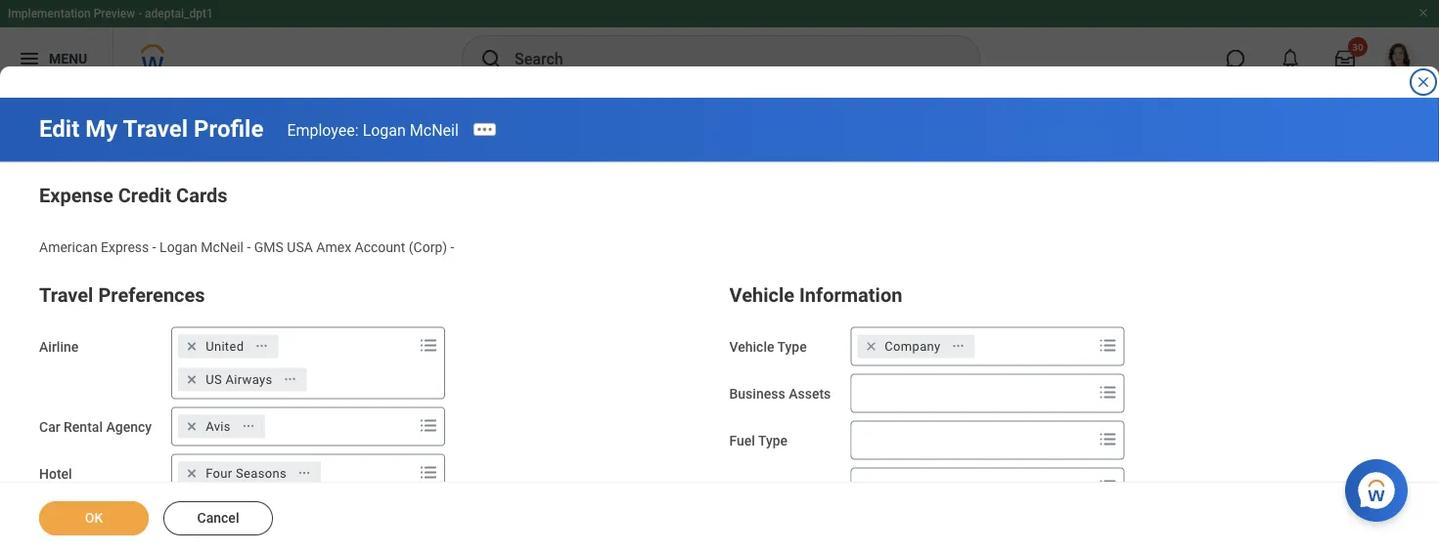 Task type: describe. For each thing, give the bounding box(es) containing it.
my
[[85, 115, 118, 143]]

company
[[885, 339, 941, 354]]

edit my travel profile dialog
[[0, 0, 1439, 554]]

related actions image for hotel
[[297, 467, 311, 481]]

edit my travel profile main content
[[0, 98, 1439, 554]]

airways
[[226, 373, 272, 387]]

four seasons, press delete to clear value. option
[[178, 462, 321, 486]]

rental
[[64, 419, 103, 435]]

ok
[[85, 511, 103, 527]]

united
[[206, 339, 244, 354]]

express
[[101, 239, 149, 255]]

avis, press delete to clear value. option
[[178, 415, 265, 439]]

capacity
[[774, 480, 828, 496]]

close environment banner image
[[1418, 7, 1430, 19]]

business
[[729, 386, 785, 402]]

amex
[[316, 239, 351, 255]]

1 horizontal spatial logan
[[363, 121, 406, 139]]

ok button
[[39, 502, 149, 536]]

us airways
[[206, 373, 272, 387]]

type for fuel type
[[758, 433, 788, 449]]

engine capacity
[[729, 480, 828, 496]]

cancel button
[[163, 502, 273, 536]]

- right (corp)
[[451, 239, 454, 255]]

profile
[[194, 115, 264, 143]]

- left gms
[[247, 239, 251, 255]]

business assets
[[729, 386, 831, 402]]

1 horizontal spatial travel
[[123, 115, 188, 143]]

workday assistant region
[[1345, 452, 1416, 523]]

prompts image for vehicle information
[[1096, 334, 1120, 357]]

- inside banner
[[138, 7, 142, 21]]

profile logan mcneil element
[[1373, 37, 1428, 80]]

cards
[[176, 184, 228, 207]]

avis
[[206, 420, 231, 434]]

related actions image for vehicle type
[[952, 340, 965, 353]]

logan inside american express - logan mcneil - gms usa amex account (corp) - element
[[160, 239, 197, 255]]

airline
[[39, 339, 79, 355]]

american express - logan mcneil - gms usa amex account (corp) - element
[[39, 235, 454, 255]]

expense credit cards button
[[39, 184, 228, 207]]

expense credit cards group
[[39, 181, 1400, 257]]

vehicle information
[[729, 284, 903, 307]]

american
[[39, 239, 97, 255]]

prompts image for type
[[1096, 428, 1120, 451]]

x small image for hotel
[[182, 464, 202, 484]]

credit
[[118, 184, 171, 207]]

fuel type
[[729, 433, 788, 449]]

prompts image for travel preferences
[[417, 334, 440, 357]]

hotel
[[39, 466, 72, 482]]

travel inside group
[[39, 284, 93, 307]]

expense
[[39, 184, 113, 207]]

us airways, press delete to clear value. option
[[178, 368, 307, 392]]

company, press delete to clear value. option
[[857, 335, 975, 358]]

company element
[[885, 338, 941, 355]]

implementation preview -   adeptai_dpt1 banner
[[0, 0, 1439, 90]]

x small image for vehicle type
[[861, 337, 881, 356]]

x small image
[[182, 337, 202, 356]]

close edit my travel profile image
[[1416, 74, 1432, 90]]

four
[[206, 467, 232, 481]]

implementation
[[8, 7, 91, 21]]

preview
[[94, 7, 135, 21]]

related actions image up airways
[[255, 340, 268, 353]]

four seasons
[[206, 467, 287, 481]]

edit
[[39, 115, 80, 143]]



Task type: locate. For each thing, give the bounding box(es) containing it.
united, press delete to clear value. option
[[178, 335, 278, 358]]

x small image left us
[[182, 370, 202, 390]]

expense credit cards
[[39, 184, 228, 207]]

prompts image
[[417, 334, 440, 357], [1096, 334, 1120, 357], [417, 414, 440, 438]]

us airways element
[[206, 371, 272, 389]]

1 vertical spatial travel
[[39, 284, 93, 307]]

1 vertical spatial mcneil
[[201, 239, 244, 255]]

type
[[778, 339, 807, 355], [758, 433, 788, 449]]

united element
[[206, 338, 244, 355]]

- right preview
[[138, 7, 142, 21]]

prompts image inside vehicle information group
[[1096, 334, 1120, 357]]

vehicle for vehicle type
[[729, 339, 775, 355]]

fuel
[[729, 433, 755, 449]]

american express - logan mcneil - gms usa amex account (corp) -
[[39, 239, 454, 255]]

travel preferences group
[[39, 280, 710, 554]]

implementation preview -   adeptai_dpt1
[[8, 7, 213, 21]]

0 horizontal spatial logan
[[160, 239, 197, 255]]

related actions image for car rental agency
[[241, 420, 255, 434]]

employee:
[[287, 121, 359, 139]]

vehicle up the business at the right of the page
[[729, 339, 775, 355]]

logan
[[363, 121, 406, 139], [160, 239, 197, 255]]

four seasons element
[[206, 465, 287, 483]]

inbox large image
[[1336, 49, 1355, 68]]

1 horizontal spatial mcneil
[[410, 121, 459, 139]]

related actions image right avis
[[241, 420, 255, 434]]

related actions image inside four seasons, press delete to clear value. option
[[297, 467, 311, 481]]

account
[[355, 239, 405, 255]]

travel down american
[[39, 284, 93, 307]]

0 vertical spatial travel
[[123, 115, 188, 143]]

agency
[[106, 419, 152, 435]]

prompts image
[[1096, 381, 1120, 404], [1096, 428, 1120, 451], [417, 461, 440, 485], [1096, 475, 1120, 498]]

travel preferences button
[[39, 284, 205, 307]]

0 vertical spatial logan
[[363, 121, 406, 139]]

seasons
[[236, 467, 287, 481]]

2 vehicle from the top
[[729, 339, 775, 355]]

1 vertical spatial logan
[[160, 239, 197, 255]]

1 vehicle from the top
[[729, 284, 795, 307]]

0 horizontal spatial travel
[[39, 284, 93, 307]]

- right express
[[152, 239, 156, 255]]

type right fuel
[[758, 433, 788, 449]]

engine
[[729, 480, 771, 496]]

assets
[[789, 386, 831, 402]]

logan right employee:
[[363, 121, 406, 139]]

usa
[[287, 239, 313, 255]]

x small image
[[861, 337, 881, 356], [182, 370, 202, 390], [182, 417, 202, 437], [182, 464, 202, 484]]

1 vertical spatial vehicle
[[729, 339, 775, 355]]

0 horizontal spatial mcneil
[[201, 239, 244, 255]]

vehicle type
[[729, 339, 807, 355]]

Fuel Type field
[[852, 423, 1092, 458]]

travel
[[123, 115, 188, 143], [39, 284, 93, 307]]

vehicle information button
[[729, 284, 903, 307]]

type up business assets
[[778, 339, 807, 355]]

related actions image right company
[[952, 340, 965, 353]]

(corp)
[[409, 239, 447, 255]]

employee: logan mcneil
[[287, 121, 459, 139]]

x small image left company
[[861, 337, 881, 356]]

related actions image right seasons
[[297, 467, 311, 481]]

related actions image
[[255, 340, 268, 353], [952, 340, 965, 353], [283, 373, 297, 387], [241, 420, 255, 434], [297, 467, 311, 481]]

items selected list box
[[172, 331, 415, 396]]

vehicle for vehicle information
[[729, 284, 795, 307]]

prompts image for capacity
[[1096, 475, 1120, 498]]

travel preferences
[[39, 284, 205, 307]]

x small image inside company, press delete to clear value. option
[[861, 337, 881, 356]]

travel right my
[[123, 115, 188, 143]]

0 vertical spatial mcneil
[[410, 121, 459, 139]]

us
[[206, 373, 222, 387]]

car rental agency
[[39, 419, 152, 435]]

cancel
[[197, 511, 239, 527]]

preferences
[[98, 284, 205, 307]]

avis element
[[206, 418, 231, 436]]

information
[[799, 284, 903, 307]]

x small image inside four seasons, press delete to clear value. option
[[182, 464, 202, 484]]

employee: logan mcneil element
[[287, 121, 459, 139]]

related actions image inside avis, press delete to clear value. option
[[241, 420, 255, 434]]

related actions image inside company, press delete to clear value. option
[[952, 340, 965, 353]]

1 vertical spatial type
[[758, 433, 788, 449]]

0 vertical spatial type
[[778, 339, 807, 355]]

x small image left four
[[182, 464, 202, 484]]

-
[[138, 7, 142, 21], [152, 239, 156, 255], [247, 239, 251, 255], [451, 239, 454, 255]]

mcneil inside expense credit cards group
[[201, 239, 244, 255]]

adeptai_dpt1
[[145, 7, 213, 21]]

car
[[39, 419, 60, 435]]

x small image for car rental agency
[[182, 417, 202, 437]]

edit my travel profile
[[39, 115, 264, 143]]

related actions image inside us airways, press delete to clear value. option
[[283, 373, 297, 387]]

mcneil
[[410, 121, 459, 139], [201, 239, 244, 255]]

type for vehicle type
[[778, 339, 807, 355]]

vehicle
[[729, 284, 795, 307], [729, 339, 775, 355]]

search image
[[479, 47, 503, 70]]

vehicle up vehicle type
[[729, 284, 795, 307]]

0 vertical spatial vehicle
[[729, 284, 795, 307]]

notifications large image
[[1281, 49, 1300, 68]]

logan right express
[[160, 239, 197, 255]]

Business Assets field
[[852, 376, 1092, 411]]

prompts image for assets
[[1096, 381, 1120, 404]]

x small image inside avis, press delete to clear value. option
[[182, 417, 202, 437]]

vehicle information group
[[729, 280, 1400, 554]]

x small image inside us airways, press delete to clear value. option
[[182, 370, 202, 390]]

gms
[[254, 239, 284, 255]]

x small image left avis element
[[182, 417, 202, 437]]

related actions image right airways
[[283, 373, 297, 387]]



Task type: vqa. For each thing, say whether or not it's contained in the screenshot.
Profile
yes



